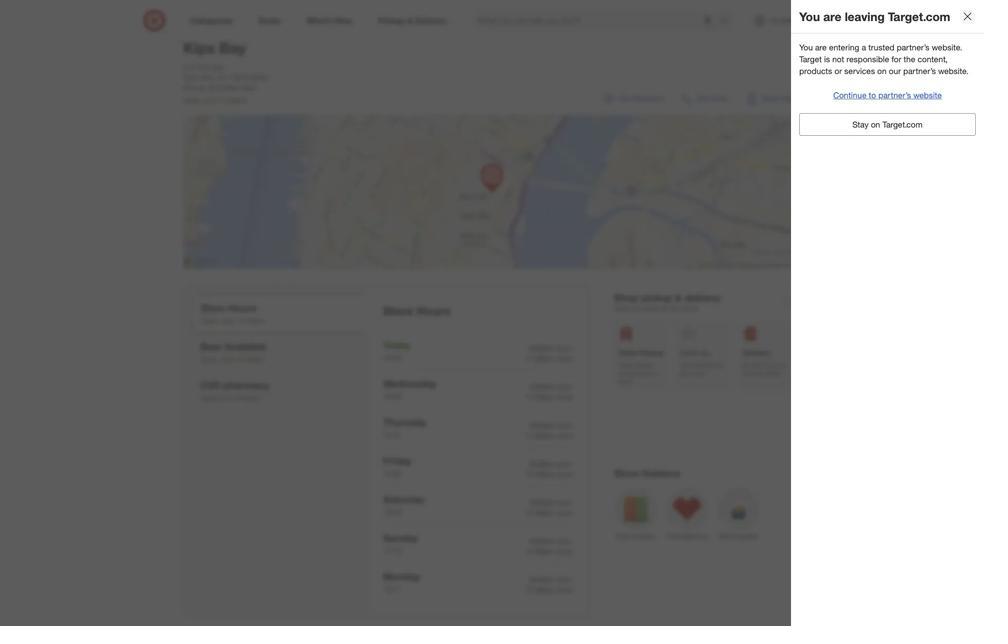 Task type: describe. For each thing, give the bounding box(es) containing it.
open for sunday
[[556, 537, 573, 546]]

or
[[835, 66, 843, 76]]

until inside 512 2nd ave new york, ny 10016-8604 phone: (646) 822-4567 open until 11:00pm
[[203, 96, 217, 105]]

cvs pharmacy opens at 10:00am
[[200, 380, 269, 403]]

shop
[[615, 292, 639, 304]]

search button
[[716, 9, 740, 34]]

services
[[845, 66, 876, 76]]

and
[[619, 370, 629, 378]]

york,
[[200, 73, 216, 82]]

11:00pm for thursday
[[525, 432, 554, 440]]

stay
[[853, 120, 869, 130]]

beer for beer available open until 11:00pm
[[200, 341, 222, 353]]

bay
[[219, 39, 246, 57]]

thursday 12/07
[[383, 417, 427, 440]]

sunday 12/10
[[383, 533, 418, 556]]

kips
[[183, 39, 215, 57]]

kips bay map image
[[183, 115, 802, 269]]

8:00am for monday
[[530, 576, 554, 585]]

opens
[[200, 394, 222, 403]]

ave
[[212, 63, 224, 72]]

8604
[[253, 73, 269, 82]]

close for today
[[556, 354, 573, 363]]

at inside "drive up not available at this store"
[[718, 362, 724, 369]]

fresh
[[617, 533, 632, 541]]

thursday
[[383, 417, 427, 429]]

at inside cvs pharmacy opens at 10:00am
[[224, 394, 230, 403]]

What can we help you find? suggestions appear below search field
[[472, 9, 723, 32]]

8:00am open 11:00pm close for saturday
[[525, 499, 573, 518]]

drive up not available at this store
[[681, 349, 724, 378]]

stay on target.com button
[[800, 114, 977, 136]]

store hours open until 11:00pm
[[201, 302, 265, 326]]

1 vertical spatial partner's
[[904, 66, 937, 76]]

2nd
[[197, 63, 210, 72]]

call
[[697, 94, 710, 103]]

2 vertical spatial partner's
[[879, 90, 912, 100]]

find a store
[[183, 19, 227, 29]]

new
[[183, 73, 198, 82]]

&
[[675, 292, 682, 304]]

continue to partner's website link
[[800, 89, 977, 101]]

store inside shop pickup & delivery start an order at this store
[[683, 304, 699, 313]]

0 vertical spatial website.
[[933, 42, 963, 53]]

on inside "you are entering a trusted partner's website. target is not responsible for the content, products or services on our partner's website."
[[878, 66, 887, 76]]

close for wednesday
[[556, 393, 573, 402]]

store up kips bay
[[208, 19, 227, 29]]

order pickup order ahead and pickup in- store
[[619, 349, 664, 386]]

target.com inside 'button'
[[883, 120, 924, 130]]

continue to partner's website
[[834, 90, 943, 100]]

10016-
[[230, 73, 253, 82]]

12/08
[[383, 470, 402, 479]]

find a store link
[[183, 19, 227, 29]]

open for saturday
[[556, 499, 573, 507]]

cvs for cvs pharmacy opens at 10:00am
[[200, 380, 220, 392]]

saturday 12/09
[[383, 494, 425, 517]]

map
[[781, 94, 795, 103]]

close for sunday
[[556, 548, 573, 556]]

available for beer available
[[735, 533, 759, 541]]

1 vertical spatial website.
[[939, 66, 970, 76]]

call store button
[[676, 86, 734, 111]]

ny
[[218, 73, 228, 82]]

the
[[905, 54, 916, 64]]

8:00am open 11:00pm close for sunday
[[525, 537, 573, 556]]

hours for store hours open until 11:00pm
[[229, 302, 257, 314]]

wednesday
[[383, 378, 437, 390]]

call store
[[697, 94, 728, 103]]

1 order from the top
[[619, 349, 639, 358]]

in-
[[651, 370, 658, 378]]

grocery
[[634, 533, 656, 541]]

beer available
[[720, 533, 759, 541]]

ahead
[[636, 362, 654, 369]]

find
[[183, 19, 199, 29]]

directions
[[632, 94, 664, 103]]

our
[[890, 66, 902, 76]]

open inside 512 2nd ave new york, ny 10016-8604 phone: (646) 822-4567 open until 11:00pm
[[183, 96, 201, 105]]

today 12/05
[[383, 339, 411, 363]]

available
[[693, 362, 717, 369]]

target
[[800, 54, 823, 64]]

you for you are leaving target.com
[[800, 9, 821, 24]]

8:00am open 11:00pm close for wednesday
[[525, 383, 573, 402]]

until for store
[[221, 317, 234, 326]]

available for beer available open until 11:00pm
[[225, 341, 267, 353]]

door
[[743, 370, 756, 378]]

brought
[[743, 362, 766, 369]]

by
[[758, 370, 765, 378]]

beer available link
[[714, 484, 765, 544]]

shop pickup & delivery start an order at this store
[[615, 292, 721, 313]]

8:00am open 11:00pm close for today
[[525, 344, 573, 363]]

up
[[701, 349, 711, 358]]

friday
[[383, 455, 412, 467]]

features
[[642, 468, 681, 479]]

phone:
[[183, 83, 206, 92]]

cvs pharmacy link
[[662, 484, 714, 544]]

8:00am for wednesday
[[530, 383, 554, 391]]

12/06
[[383, 393, 402, 401]]

12/09
[[383, 508, 402, 517]]

pharmacy for cvs pharmacy opens at 10:00am
[[223, 380, 269, 392]]

fresh grocery link
[[611, 484, 662, 544]]

you are leaving target.com dialog
[[792, 0, 985, 627]]

to inside delivery brought to your door by shipt
[[767, 362, 773, 369]]

delivery
[[743, 349, 771, 358]]

8:00am for saturday
[[530, 499, 554, 507]]



Task type: locate. For each thing, give the bounding box(es) containing it.
2 vertical spatial until
[[220, 356, 234, 364]]

pharmacy up 10:00am
[[223, 380, 269, 392]]

kips bay
[[183, 39, 246, 57]]

0 vertical spatial open
[[183, 96, 201, 105]]

1 vertical spatial to
[[767, 362, 773, 369]]

8:00am open 11:00pm close for thursday
[[525, 421, 573, 440]]

pickup up the order
[[642, 292, 673, 304]]

this down not
[[681, 370, 691, 378]]

0 horizontal spatial to
[[767, 362, 773, 369]]

store inside store map button
[[762, 94, 779, 103]]

0 vertical spatial on
[[878, 66, 887, 76]]

1 vertical spatial beer
[[720, 533, 733, 541]]

cvs inside cvs pharmacy opens at 10:00am
[[200, 380, 220, 392]]

3 8:00am from the top
[[530, 421, 554, 430]]

2 close from the top
[[556, 393, 573, 402]]

close for thursday
[[556, 432, 573, 440]]

at right the order
[[661, 304, 668, 313]]

open for thursday
[[556, 421, 573, 430]]

5 close from the top
[[556, 509, 573, 518]]

0 vertical spatial to
[[870, 90, 877, 100]]

order up ahead
[[619, 349, 639, 358]]

0 vertical spatial you
[[800, 9, 821, 24]]

products
[[800, 66, 833, 76]]

4567
[[241, 83, 257, 92]]

delivery brought to your door by shipt
[[743, 349, 787, 378]]

open up opens
[[200, 356, 218, 364]]

0 horizontal spatial pharmacy
[[223, 380, 269, 392]]

open for today
[[556, 344, 573, 353]]

10:00am
[[232, 394, 260, 403]]

website. up "content,"
[[933, 42, 963, 53]]

1 8:00am open 11:00pm close from the top
[[525, 344, 573, 363]]

7 close from the top
[[556, 586, 573, 595]]

on
[[878, 66, 887, 76], [872, 120, 881, 130]]

8:00am
[[530, 344, 554, 353], [530, 383, 554, 391], [530, 421, 554, 430], [530, 460, 554, 469], [530, 499, 554, 507], [530, 537, 554, 546], [530, 576, 554, 585]]

6 8:00am from the top
[[530, 537, 554, 546]]

11:00pm for wednesday
[[525, 393, 554, 402]]

store hours
[[383, 304, 451, 318]]

order
[[619, 349, 639, 358], [619, 362, 635, 369]]

a
[[202, 19, 206, 29], [862, 42, 867, 53]]

1 horizontal spatial cvs
[[667, 533, 679, 541]]

pickup down ahead
[[631, 370, 650, 378]]

store inside order pickup order ahead and pickup in- store
[[619, 378, 633, 386]]

pharmacy for cvs pharmacy
[[681, 533, 709, 541]]

are inside "you are entering a trusted partner's website. target is not responsible for the content, products or services on our partner's website."
[[816, 42, 828, 53]]

partner's down our
[[879, 90, 912, 100]]

pickup
[[642, 292, 673, 304], [631, 370, 650, 378]]

0 vertical spatial available
[[225, 341, 267, 353]]

cvs
[[200, 380, 220, 392], [667, 533, 679, 541]]

store for store hours
[[383, 304, 414, 318]]

12/10
[[383, 547, 402, 556]]

leaving
[[846, 9, 886, 24]]

1 8:00am from the top
[[530, 344, 554, 353]]

2 vertical spatial open
[[200, 356, 218, 364]]

0 vertical spatial cvs
[[200, 380, 220, 392]]

1 horizontal spatial at
[[661, 304, 668, 313]]

1 vertical spatial at
[[718, 362, 724, 369]]

beer for beer available
[[720, 533, 733, 541]]

3 8:00am open 11:00pm close from the top
[[525, 421, 573, 440]]

8:00am for today
[[530, 344, 554, 353]]

12/07
[[383, 431, 402, 440]]

this inside "drive up not available at this store"
[[681, 370, 691, 378]]

0 horizontal spatial hours
[[229, 302, 257, 314]]

to up shipt
[[767, 362, 773, 369]]

6 8:00am open 11:00pm close from the top
[[525, 537, 573, 556]]

store left map
[[762, 94, 779, 103]]

store down delivery
[[683, 304, 699, 313]]

11:00pm for today
[[525, 354, 554, 363]]

continue
[[834, 90, 867, 100]]

store right call
[[712, 94, 728, 103]]

until inside "beer available open until 11:00pm"
[[220, 356, 234, 364]]

to right continue
[[870, 90, 877, 100]]

this
[[670, 304, 681, 313], [681, 370, 691, 378]]

11:00pm inside "beer available open until 11:00pm"
[[236, 356, 264, 364]]

on inside 'button'
[[872, 120, 881, 130]]

4 8:00am open 11:00pm close from the top
[[525, 460, 573, 479]]

1 horizontal spatial beer
[[720, 533, 733, 541]]

1 you from the top
[[800, 9, 821, 24]]

5 8:00am open 11:00pm close from the top
[[525, 499, 573, 518]]

pharmacy inside cvs pharmacy opens at 10:00am
[[223, 380, 269, 392]]

3 open from the top
[[556, 421, 573, 430]]

11:00pm
[[219, 96, 247, 105], [236, 317, 265, 326], [525, 354, 554, 363], [236, 356, 264, 364], [525, 393, 554, 402], [525, 432, 554, 440], [525, 470, 554, 479], [525, 509, 554, 518], [525, 548, 554, 556], [525, 586, 554, 595]]

partner's up the the
[[898, 42, 930, 53]]

wednesday 12/06
[[383, 378, 437, 401]]

pharmacy left beer available
[[681, 533, 709, 541]]

cvs right grocery
[[667, 533, 679, 541]]

1 vertical spatial this
[[681, 370, 691, 378]]

open for beer available
[[200, 356, 218, 364]]

1 open from the top
[[556, 344, 573, 353]]

on right stay
[[872, 120, 881, 130]]

website.
[[933, 42, 963, 53], [939, 66, 970, 76]]

delivery
[[685, 292, 721, 304]]

you are entering a trusted partner's website. target is not responsible for the content, products or services on our partner's website.
[[800, 42, 970, 76]]

fresh grocery
[[617, 533, 656, 541]]

7 open from the top
[[556, 576, 573, 585]]

0 horizontal spatial a
[[202, 19, 206, 29]]

7 8:00am from the top
[[530, 576, 554, 585]]

open down phone:
[[183, 96, 201, 105]]

at right opens
[[224, 394, 230, 403]]

0 vertical spatial this
[[670, 304, 681, 313]]

8:00am open 11:00pm close for monday
[[525, 576, 573, 595]]

2 open from the top
[[556, 383, 573, 391]]

shipt
[[766, 370, 781, 378]]

to inside you are leaving target.com dialog
[[870, 90, 877, 100]]

website
[[914, 90, 943, 100]]

for
[[892, 54, 902, 64]]

8:00am for sunday
[[530, 537, 554, 546]]

at right available
[[718, 362, 724, 369]]

1 horizontal spatial available
[[735, 533, 759, 541]]

0 vertical spatial pickup
[[642, 292, 673, 304]]

2 you from the top
[[800, 42, 814, 53]]

2 8:00am from the top
[[530, 383, 554, 391]]

a up responsible
[[862, 42, 867, 53]]

1 horizontal spatial hours
[[417, 304, 451, 318]]

open inside store hours open until 11:00pm
[[201, 317, 219, 326]]

partner's down the the
[[904, 66, 937, 76]]

11:00pm inside 512 2nd ave new york, ny 10016-8604 phone: (646) 822-4567 open until 11:00pm
[[219, 96, 247, 105]]

store up today
[[383, 304, 414, 318]]

11:00pm for friday
[[525, 470, 554, 479]]

until down (646)
[[203, 96, 217, 105]]

not
[[681, 362, 691, 369]]

1 vertical spatial until
[[221, 317, 234, 326]]

order
[[642, 304, 659, 313]]

saturday
[[383, 494, 425, 506]]

pickup inside shop pickup & delivery start an order at this store
[[642, 292, 673, 304]]

store for store map
[[762, 94, 779, 103]]

cvs pharmacy
[[667, 533, 709, 541]]

store down and
[[619, 378, 633, 386]]

store left features
[[615, 468, 640, 479]]

target.com down continue to partner's website link
[[883, 120, 924, 130]]

open for friday
[[556, 460, 573, 469]]

target.com up the the
[[889, 9, 951, 24]]

1 vertical spatial available
[[735, 533, 759, 541]]

11:00pm inside store hours open until 11:00pm
[[236, 317, 265, 326]]

6 close from the top
[[556, 548, 573, 556]]

you
[[800, 9, 821, 24], [800, 42, 814, 53]]

are up is
[[816, 42, 828, 53]]

4 close from the top
[[556, 470, 573, 479]]

8:00am for friday
[[530, 460, 554, 469]]

1 horizontal spatial to
[[870, 90, 877, 100]]

1 horizontal spatial pharmacy
[[681, 533, 709, 541]]

get directions link
[[596, 86, 670, 111]]

1 vertical spatial target.com
[[883, 120, 924, 130]]

2 order from the top
[[619, 362, 635, 369]]

1 close from the top
[[556, 354, 573, 363]]

store down available
[[693, 370, 707, 378]]

6 open from the top
[[556, 537, 573, 546]]

cvs up opens
[[200, 380, 220, 392]]

0 horizontal spatial available
[[225, 341, 267, 353]]

close for monday
[[556, 586, 573, 595]]

0 vertical spatial until
[[203, 96, 217, 105]]

12/11
[[383, 586, 402, 594]]

available
[[225, 341, 267, 353], [735, 533, 759, 541]]

2 link
[[820, 9, 843, 32]]

this down the &
[[670, 304, 681, 313]]

available inside "beer available open until 11:00pm"
[[225, 341, 267, 353]]

4 8:00am from the top
[[530, 460, 554, 469]]

are
[[824, 9, 842, 24], [816, 42, 828, 53]]

1 vertical spatial are
[[816, 42, 828, 53]]

0 vertical spatial partner's
[[898, 42, 930, 53]]

this inside shop pickup & delivery start an order at this store
[[670, 304, 681, 313]]

hours for store hours
[[417, 304, 451, 318]]

you up target
[[800, 42, 814, 53]]

at inside shop pickup & delivery start an order at this store
[[661, 304, 668, 313]]

cvs for cvs pharmacy
[[667, 533, 679, 541]]

website. down "content,"
[[939, 66, 970, 76]]

store inside "drive up not available at this store"
[[693, 370, 707, 378]]

a right "find"
[[202, 19, 206, 29]]

are for leaving
[[824, 9, 842, 24]]

0 vertical spatial target.com
[[889, 9, 951, 24]]

1 vertical spatial on
[[872, 120, 881, 130]]

store for store features
[[615, 468, 640, 479]]

0 vertical spatial at
[[661, 304, 668, 313]]

store features
[[615, 468, 681, 479]]

store for store hours open until 11:00pm
[[201, 302, 226, 314]]

a inside "you are entering a trusted partner's website. target is not responsible for the content, products or services on our partner's website."
[[862, 42, 867, 53]]

open up "beer available open until 11:00pm"
[[201, 317, 219, 326]]

until up cvs pharmacy opens at 10:00am
[[220, 356, 234, 364]]

7 8:00am open 11:00pm close from the top
[[525, 576, 573, 595]]

store inside store hours open until 11:00pm
[[201, 302, 226, 314]]

pharmacy
[[223, 380, 269, 392], [681, 533, 709, 541]]

1 horizontal spatial a
[[862, 42, 867, 53]]

beer right cvs pharmacy
[[720, 533, 733, 541]]

pharmacy inside 'link'
[[681, 533, 709, 541]]

get directions
[[619, 94, 664, 103]]

at
[[661, 304, 668, 313], [718, 362, 724, 369], [224, 394, 230, 403]]

0 vertical spatial beer
[[200, 341, 222, 353]]

close for saturday
[[556, 509, 573, 518]]

store inside call store 'button'
[[712, 94, 728, 103]]

open for wednesday
[[556, 383, 573, 391]]

0 vertical spatial pharmacy
[[223, 380, 269, 392]]

close for friday
[[556, 470, 573, 479]]

cvs inside 'link'
[[667, 533, 679, 541]]

822-
[[226, 83, 241, 92]]

friday 12/08
[[383, 455, 412, 479]]

1 vertical spatial order
[[619, 362, 635, 369]]

512 2nd ave new york, ny 10016-8604 phone: (646) 822-4567 open until 11:00pm
[[183, 63, 269, 105]]

drive
[[681, 349, 699, 358]]

store up "beer available open until 11:00pm"
[[201, 302, 226, 314]]

trusted
[[869, 42, 895, 53]]

until inside store hours open until 11:00pm
[[221, 317, 234, 326]]

1 vertical spatial cvs
[[667, 533, 679, 541]]

0 horizontal spatial cvs
[[200, 380, 220, 392]]

0 vertical spatial a
[[202, 19, 206, 29]]

stay on target.com
[[853, 120, 924, 130]]

get
[[619, 94, 630, 103]]

3 close from the top
[[556, 432, 573, 440]]

are left leaving
[[824, 9, 842, 24]]

store capabilities with hours, vertical tabs tab list
[[183, 286, 367, 619]]

until up "beer available open until 11:00pm"
[[221, 317, 234, 326]]

5 open from the top
[[556, 499, 573, 507]]

content,
[[919, 54, 949, 64]]

1 vertical spatial a
[[862, 42, 867, 53]]

1 vertical spatial pharmacy
[[681, 533, 709, 541]]

sunday
[[383, 533, 418, 544]]

0 vertical spatial order
[[619, 349, 639, 358]]

1 vertical spatial open
[[201, 317, 219, 326]]

store map button
[[740, 86, 802, 111]]

open for store hours
[[201, 317, 219, 326]]

responsible
[[847, 54, 890, 64]]

8:00am open 11:00pm close for friday
[[525, 460, 573, 479]]

your
[[775, 362, 787, 369]]

beer inside "beer available open until 11:00pm"
[[200, 341, 222, 353]]

until
[[203, 96, 217, 105], [221, 317, 234, 326], [220, 356, 234, 364]]

until for beer
[[220, 356, 234, 364]]

to
[[870, 90, 877, 100], [767, 362, 773, 369]]

you inside "you are entering a trusted partner's website. target is not responsible for the content, products or services on our partner's website."
[[800, 42, 814, 53]]

store map
[[762, 94, 795, 103]]

open for monday
[[556, 576, 573, 585]]

start
[[615, 304, 630, 313]]

11:00pm for saturday
[[525, 509, 554, 518]]

beer down store hours open until 11:00pm
[[200, 341, 222, 353]]

8:00am for thursday
[[530, 421, 554, 430]]

11:00pm for sunday
[[525, 548, 554, 556]]

today
[[383, 339, 411, 351]]

pickup inside order pickup order ahead and pickup in- store
[[631, 370, 650, 378]]

0 horizontal spatial at
[[224, 394, 230, 403]]

monday
[[383, 571, 420, 583]]

hours inside store hours open until 11:00pm
[[229, 302, 257, 314]]

entering
[[830, 42, 860, 53]]

0 vertical spatial are
[[824, 9, 842, 24]]

1 vertical spatial you
[[800, 42, 814, 53]]

you left the "2"
[[800, 9, 821, 24]]

open inside "beer available open until 11:00pm"
[[200, 356, 218, 364]]

order up and
[[619, 362, 635, 369]]

you are leaving target.com
[[800, 9, 951, 24]]

2
[[836, 11, 839, 17]]

11:00pm for monday
[[525, 586, 554, 595]]

512
[[183, 63, 195, 72]]

5 8:00am from the top
[[530, 499, 554, 507]]

2 horizontal spatial at
[[718, 362, 724, 369]]

0 horizontal spatial beer
[[200, 341, 222, 353]]

are for entering
[[816, 42, 828, 53]]

an
[[632, 304, 640, 313]]

hours
[[229, 302, 257, 314], [417, 304, 451, 318]]

2 8:00am open 11:00pm close from the top
[[525, 383, 573, 402]]

4 open from the top
[[556, 460, 573, 469]]

1 vertical spatial pickup
[[631, 370, 650, 378]]

you for you are entering a trusted partner's website. target is not responsible for the content, products or services on our partner's website.
[[800, 42, 814, 53]]

search
[[716, 16, 740, 27]]

2 vertical spatial at
[[224, 394, 230, 403]]

on left our
[[878, 66, 887, 76]]



Task type: vqa. For each thing, say whether or not it's contained in the screenshot.
'program' in the Redcard™ Extended Returns Program Rules dropdown button
no



